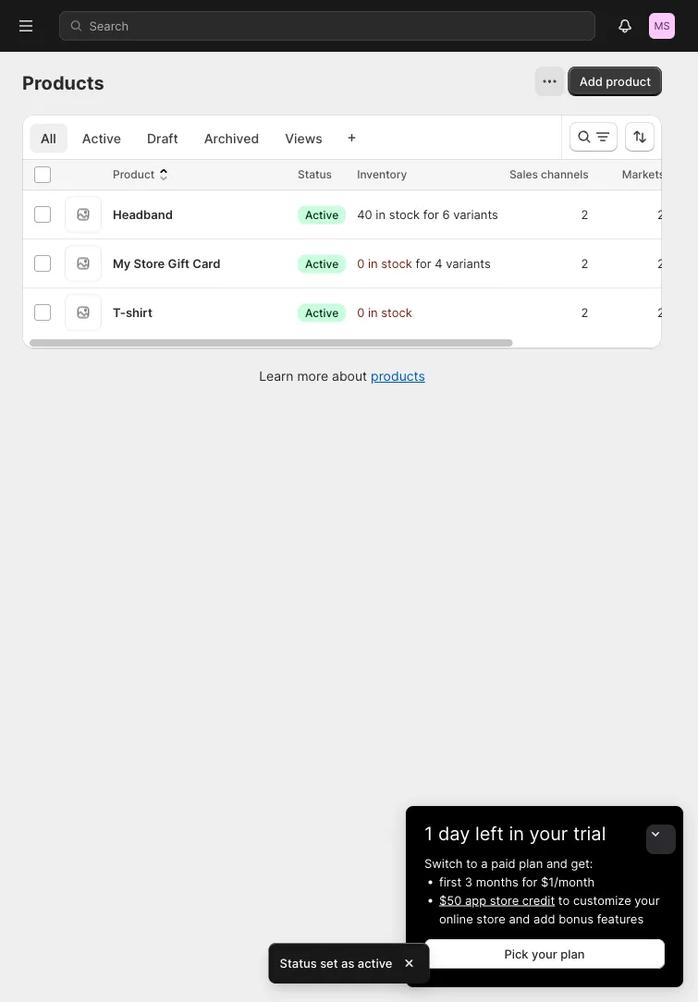 Task type: locate. For each thing, give the bounding box(es) containing it.
status set as active
[[280, 956, 393, 971]]

your
[[530, 823, 568, 845], [635, 894, 660, 908], [532, 947, 558, 962]]

1 horizontal spatial to
[[559, 894, 570, 908]]

0 in stock
[[357, 305, 412, 320]]

and left 'add'
[[509, 912, 530, 926]]

active for my store gift card
[[305, 257, 339, 270]]

and up $1/month
[[547, 857, 568, 871]]

0 vertical spatial status
[[298, 168, 332, 181]]

2 0 from the top
[[357, 305, 365, 320]]

in
[[376, 207, 386, 222], [368, 256, 378, 271], [368, 305, 378, 320], [509, 823, 524, 845]]

0 horizontal spatial and
[[509, 912, 530, 926]]

in right 'left' on the right of the page
[[509, 823, 524, 845]]

1 vertical spatial 0
[[357, 305, 365, 320]]

status for status
[[298, 168, 332, 181]]

1 vertical spatial stock
[[381, 256, 412, 271]]

search
[[89, 19, 129, 33]]

1 vertical spatial store
[[477, 912, 506, 926]]

1 vertical spatial variants
[[446, 256, 491, 271]]

for up credit
[[522, 875, 538, 889]]

inventory button
[[357, 166, 426, 184]]

stock
[[389, 207, 420, 222], [381, 256, 412, 271], [381, 305, 412, 320]]

1 horizontal spatial plan
[[561, 947, 585, 962]]

for
[[424, 207, 439, 222], [416, 256, 432, 271], [522, 875, 538, 889]]

store down 'months'
[[490, 894, 519, 908]]

store
[[134, 256, 165, 271]]

$50 app store credit
[[439, 894, 555, 908]]

variants
[[454, 207, 498, 222], [446, 256, 491, 271]]

1 vertical spatial and
[[509, 912, 530, 926]]

products
[[22, 72, 104, 94]]

products link
[[371, 369, 425, 384]]

channels
[[541, 168, 589, 181]]

0 vertical spatial for
[[424, 207, 439, 222]]

1
[[425, 823, 433, 845]]

and for store
[[509, 912, 530, 926]]

in up products
[[368, 305, 378, 320]]

1 vertical spatial for
[[416, 256, 432, 271]]

about
[[332, 369, 367, 384]]

plan down bonus
[[561, 947, 585, 962]]

2 vertical spatial your
[[532, 947, 558, 962]]

get:
[[571, 857, 593, 871]]

headband
[[113, 207, 173, 222]]

active
[[82, 130, 121, 146], [305, 208, 339, 221], [305, 257, 339, 270], [305, 306, 339, 319]]

stock down 0 in stock for 4 variants
[[381, 305, 412, 320]]

to
[[466, 857, 478, 871], [559, 894, 570, 908]]

0 vertical spatial stock
[[389, 207, 420, 222]]

2
[[581, 207, 589, 222], [657, 207, 665, 222], [581, 256, 589, 271], [657, 256, 665, 271], [581, 305, 589, 320], [657, 305, 665, 320]]

first 3 months for $1/month
[[439, 875, 595, 889]]

active inside active link
[[82, 130, 121, 146]]

in for 0 in stock for 4 variants
[[368, 256, 378, 271]]

0 vertical spatial variants
[[454, 207, 498, 222]]

switch to a paid plan and get:
[[425, 857, 593, 871]]

plan
[[519, 857, 543, 871], [561, 947, 585, 962]]

for left the 6
[[424, 207, 439, 222]]

plan up first 3 months for $1/month
[[519, 857, 543, 871]]

2 button
[[572, 196, 611, 233], [648, 196, 687, 233], [572, 245, 611, 282], [648, 245, 687, 282], [572, 294, 611, 331], [648, 294, 687, 331]]

status left set
[[280, 956, 317, 971]]

add
[[534, 912, 556, 926]]

1 horizontal spatial and
[[547, 857, 568, 871]]

pick your plan
[[505, 947, 585, 962]]

0 for 0 in stock for 4 variants
[[357, 256, 365, 271]]

your left trial
[[530, 823, 568, 845]]

0
[[357, 256, 365, 271], [357, 305, 365, 320]]

in inside dropdown button
[[509, 823, 524, 845]]

variants right the 6
[[454, 207, 498, 222]]

active link
[[71, 123, 132, 153]]

tab list
[[30, 122, 334, 153]]

learn
[[259, 369, 294, 384]]

1 0 from the top
[[357, 256, 365, 271]]

a
[[481, 857, 488, 871]]

$50 app store credit link
[[439, 894, 555, 908]]

1 vertical spatial plan
[[561, 947, 585, 962]]

product button
[[113, 166, 173, 184]]

2 vertical spatial for
[[522, 875, 538, 889]]

store
[[490, 894, 519, 908], [477, 912, 506, 926]]

in down 40
[[368, 256, 378, 271]]

pick
[[505, 947, 529, 962]]

active for t-shirt
[[305, 306, 339, 319]]

draft link
[[136, 123, 189, 153]]

to left a
[[466, 857, 478, 871]]

credit
[[522, 894, 555, 908]]

status down views link
[[298, 168, 332, 181]]

learn more about products
[[259, 369, 425, 384]]

stock for 40 in stock
[[389, 207, 420, 222]]

and inside to customize your online store and add bonus features
[[509, 912, 530, 926]]

0 horizontal spatial plan
[[519, 857, 543, 871]]

to down $1/month
[[559, 894, 570, 908]]

tab list containing all
[[30, 122, 334, 153]]

store inside to customize your online store and add bonus features
[[477, 912, 506, 926]]

views link
[[274, 123, 334, 153]]

all button
[[30, 123, 67, 153]]

ms button
[[648, 11, 677, 41]]

your inside to customize your online store and add bonus features
[[635, 894, 660, 908]]

my store image
[[649, 13, 675, 39]]

customize
[[573, 894, 632, 908]]

0 down 40
[[357, 256, 365, 271]]

0 vertical spatial 0
[[357, 256, 365, 271]]

product
[[606, 74, 651, 88]]

and
[[547, 857, 568, 871], [509, 912, 530, 926]]

as
[[341, 956, 355, 971]]

status
[[298, 168, 332, 181], [280, 956, 317, 971]]

t-shirt link
[[113, 303, 152, 322]]

variants right 4 at top right
[[446, 256, 491, 271]]

0 vertical spatial to
[[466, 857, 478, 871]]

bonus
[[559, 912, 594, 926]]

1 vertical spatial to
[[559, 894, 570, 908]]

variants for 40 in stock for 6 variants
[[454, 207, 498, 222]]

products
[[371, 369, 425, 384]]

for left 4 at top right
[[416, 256, 432, 271]]

0 vertical spatial your
[[530, 823, 568, 845]]

stock right 40
[[389, 207, 420, 222]]

your right pick
[[532, 947, 558, 962]]

day
[[438, 823, 470, 845]]

in right 40
[[376, 207, 386, 222]]

0 vertical spatial and
[[547, 857, 568, 871]]

store down the $50 app store credit
[[477, 912, 506, 926]]

1 vertical spatial status
[[280, 956, 317, 971]]

your up features
[[635, 894, 660, 908]]

stock left 4 at top right
[[381, 256, 412, 271]]

4
[[435, 256, 443, 271]]

0 up about
[[357, 305, 365, 320]]

40 in stock for 6 variants
[[357, 207, 498, 222]]

1 vertical spatial your
[[635, 894, 660, 908]]

online
[[439, 912, 473, 926]]



Task type: describe. For each thing, give the bounding box(es) containing it.
views
[[285, 130, 323, 146]]

headband link
[[113, 205, 173, 224]]

40
[[357, 207, 372, 222]]

my store gift card
[[113, 256, 221, 271]]

sales channels
[[510, 168, 589, 181]]

for inside 1 day left in your trial element
[[522, 875, 538, 889]]

features
[[597, 912, 644, 926]]

2 vertical spatial stock
[[381, 305, 412, 320]]

product
[[113, 168, 155, 181]]

set
[[320, 956, 338, 971]]

more
[[297, 369, 328, 384]]

search button
[[59, 11, 596, 41]]

add
[[580, 74, 603, 88]]

1 day left in your trial element
[[406, 855, 684, 988]]

t-
[[113, 305, 126, 320]]

6
[[443, 207, 450, 222]]

and for plan
[[547, 857, 568, 871]]

my store gift card link
[[113, 254, 221, 273]]

status for status set as active
[[280, 956, 317, 971]]

$50
[[439, 894, 462, 908]]

0 horizontal spatial to
[[466, 857, 478, 871]]

3
[[465, 875, 473, 889]]

$1/month
[[541, 875, 595, 889]]

gift
[[168, 256, 190, 271]]

shirt
[[126, 305, 152, 320]]

stock for 0 in stock
[[381, 256, 412, 271]]

0 vertical spatial plan
[[519, 857, 543, 871]]

t-shirt
[[113, 305, 152, 320]]

for for 40 in stock
[[424, 207, 439, 222]]

months
[[476, 875, 519, 889]]

card
[[193, 256, 221, 271]]

0 in stock for 4 variants
[[357, 256, 491, 271]]

add product
[[580, 74, 651, 88]]

paid
[[491, 857, 516, 871]]

to customize your online store and add bonus features
[[439, 894, 660, 926]]

active
[[358, 956, 393, 971]]

pick your plan link
[[425, 940, 665, 969]]

to inside to customize your online store and add bonus features
[[559, 894, 570, 908]]

first
[[439, 875, 462, 889]]

draft
[[147, 130, 178, 146]]

active for headband
[[305, 208, 339, 221]]

inventory
[[357, 168, 407, 181]]

1 day left in your trial
[[425, 823, 606, 845]]

all
[[41, 130, 56, 146]]

0 vertical spatial store
[[490, 894, 519, 908]]

in for 0 in stock
[[368, 305, 378, 320]]

variants for 0 in stock for 4 variants
[[446, 256, 491, 271]]

trial
[[573, 823, 606, 845]]

0 for 0 in stock
[[357, 305, 365, 320]]

for for 0 in stock
[[416, 256, 432, 271]]

left
[[475, 823, 504, 845]]

archived link
[[193, 123, 270, 153]]

add product link
[[569, 67, 662, 96]]

app
[[465, 894, 487, 908]]

my
[[113, 256, 131, 271]]

in for 40 in stock for 6 variants
[[376, 207, 386, 222]]

sales
[[510, 168, 538, 181]]

1 day left in your trial button
[[406, 807, 684, 845]]

archived
[[204, 130, 259, 146]]

markets
[[622, 168, 665, 181]]

your inside dropdown button
[[530, 823, 568, 845]]

switch
[[425, 857, 463, 871]]



Task type: vqa. For each thing, say whether or not it's contained in the screenshot.
Shopify icon
no



